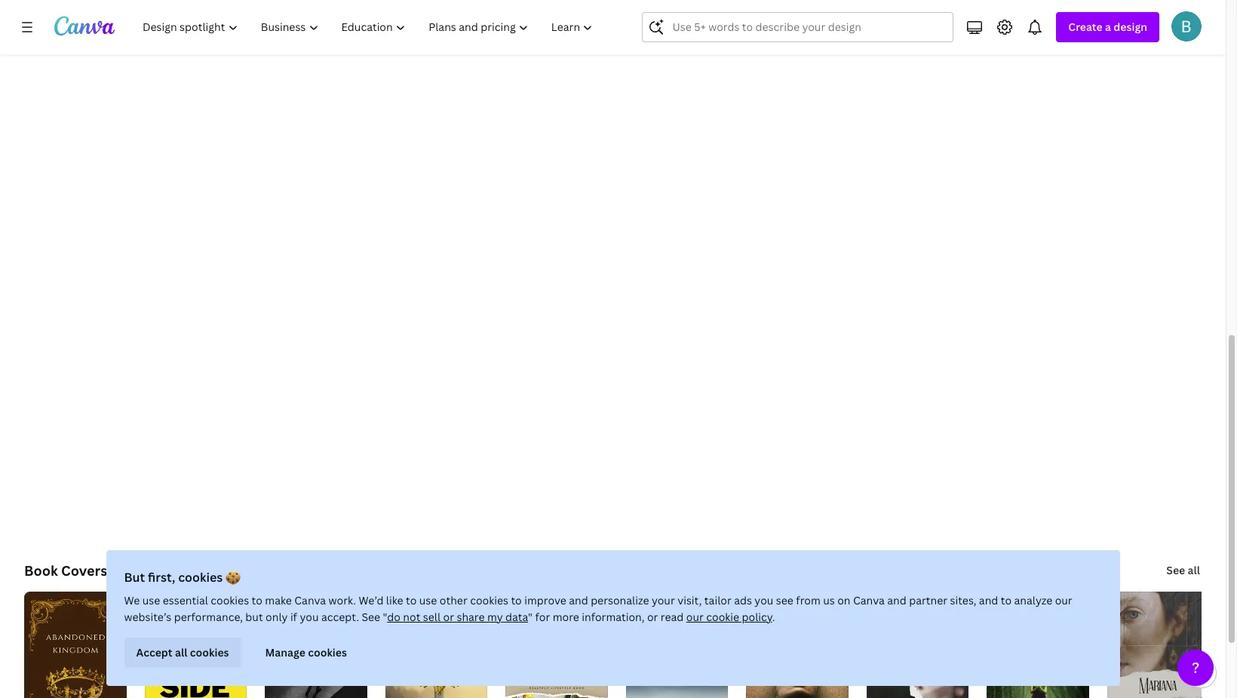 Task type: vqa. For each thing, say whether or not it's contained in the screenshot.
Create a team button
no



Task type: describe. For each thing, give the bounding box(es) containing it.
3 and from the left
[[980, 593, 999, 608]]

.
[[773, 610, 775, 624]]

only
[[266, 610, 288, 624]]

performance,
[[174, 610, 243, 624]]

cookies up essential
[[178, 569, 223, 586]]

your
[[652, 593, 675, 608]]

cookies down performance, at the left bottom
[[190, 645, 229, 660]]

more
[[553, 610, 580, 624]]

do
[[387, 610, 401, 624]]

1 and from the left
[[569, 593, 588, 608]]

partner
[[910, 593, 948, 608]]

book covers
[[24, 562, 107, 580]]

1 horizontal spatial see
[[1167, 563, 1186, 577]]

data
[[506, 610, 528, 624]]

but first, cookies 🍪 dialog
[[106, 550, 1120, 686]]

2 use from the left
[[419, 593, 437, 608]]

🍪
[[226, 569, 241, 586]]

accept
[[136, 645, 173, 660]]

but first, cookies 🍪
[[124, 569, 241, 586]]

sites,
[[951, 593, 977, 608]]

personalize
[[591, 593, 649, 608]]

our cookie policy link
[[687, 610, 773, 624]]

0 vertical spatial you
[[755, 593, 774, 608]]

book covers link
[[24, 562, 107, 580]]

but
[[246, 610, 263, 624]]

other
[[440, 593, 468, 608]]

from
[[796, 593, 821, 608]]

tailor
[[705, 593, 732, 608]]

1 or from the left
[[443, 610, 454, 624]]

create a design
[[1069, 20, 1148, 34]]

Search search field
[[673, 13, 924, 42]]

cookies down 🍪
[[211, 593, 249, 608]]

accept all cookies button
[[124, 638, 241, 668]]

manage
[[265, 645, 306, 660]]

do not sell or share my data link
[[387, 610, 528, 624]]

0 horizontal spatial you
[[300, 610, 319, 624]]

we'd
[[359, 593, 384, 608]]

analyze
[[1015, 593, 1053, 608]]

improve
[[525, 593, 567, 608]]

2 to from the left
[[406, 593, 417, 608]]

covers
[[61, 562, 107, 580]]

on
[[838, 593, 851, 608]]

essential
[[163, 593, 208, 608]]

design
[[1114, 20, 1148, 34]]

brad klo image
[[1172, 11, 1202, 42]]

0 horizontal spatial our
[[687, 610, 704, 624]]

1 to from the left
[[252, 593, 263, 608]]

read
[[661, 610, 684, 624]]

" inside we use essential cookies to make canva work. we'd like to use other cookies to improve and personalize your visit, tailor ads you see from us on canva and partner sites, and to analyze our website's performance, but only if you accept. see "
[[383, 610, 387, 624]]

create a design button
[[1057, 12, 1160, 42]]

1 use from the left
[[142, 593, 160, 608]]

see
[[776, 593, 794, 608]]

see all
[[1167, 563, 1201, 577]]

we
[[124, 593, 140, 608]]

share
[[457, 610, 485, 624]]

1 canva from the left
[[295, 593, 326, 608]]

information,
[[582, 610, 645, 624]]

work.
[[329, 593, 356, 608]]



Task type: locate. For each thing, give the bounding box(es) containing it.
use
[[142, 593, 160, 608], [419, 593, 437, 608]]

1 horizontal spatial "
[[528, 610, 533, 624]]

and right sites,
[[980, 593, 999, 608]]

we use essential cookies to make canva work. we'd like to use other cookies to improve and personalize your visit, tailor ads you see from us on canva and partner sites, and to analyze our website's performance, but only if you accept. see "
[[124, 593, 1073, 624]]

our inside we use essential cookies to make canva work. we'd like to use other cookies to improve and personalize your visit, tailor ads you see from us on canva and partner sites, and to analyze our website's performance, but only if you accept. see "
[[1056, 593, 1073, 608]]

"
[[383, 610, 387, 624], [528, 610, 533, 624]]

all
[[1188, 563, 1201, 577], [175, 645, 188, 660]]

canva up if
[[295, 593, 326, 608]]

0 horizontal spatial all
[[175, 645, 188, 660]]

my
[[488, 610, 503, 624]]

1 horizontal spatial our
[[1056, 593, 1073, 608]]

book
[[24, 562, 58, 580]]

0 vertical spatial all
[[1188, 563, 1201, 577]]

to up data
[[511, 593, 522, 608]]

2 or from the left
[[648, 610, 658, 624]]

0 horizontal spatial canva
[[295, 593, 326, 608]]

use up sell
[[419, 593, 437, 608]]

or right sell
[[443, 610, 454, 624]]

see inside we use essential cookies to make canva work. we'd like to use other cookies to improve and personalize your visit, tailor ads you see from us on canva and partner sites, and to analyze our website's performance, but only if you accept. see "
[[362, 610, 380, 624]]

to
[[252, 593, 263, 608], [406, 593, 417, 608], [511, 593, 522, 608], [1001, 593, 1012, 608]]

you up policy
[[755, 593, 774, 608]]

top level navigation element
[[133, 12, 606, 42]]

4 to from the left
[[1001, 593, 1012, 608]]

website's
[[124, 610, 172, 624]]

do not sell or share my data " for more information, or read our cookie policy .
[[387, 610, 775, 624]]

all inside button
[[175, 645, 188, 660]]

our down the visit,
[[687, 610, 704, 624]]

1 " from the left
[[383, 610, 387, 624]]

cookies up the my
[[470, 593, 509, 608]]

visit,
[[678, 593, 702, 608]]

and left partner
[[888, 593, 907, 608]]

" left the 'for'
[[528, 610, 533, 624]]

0 horizontal spatial use
[[142, 593, 160, 608]]

cookies
[[178, 569, 223, 586], [211, 593, 249, 608], [470, 593, 509, 608], [190, 645, 229, 660], [308, 645, 347, 660]]

2 canva from the left
[[854, 593, 885, 608]]

1 vertical spatial see
[[362, 610, 380, 624]]

to left analyze in the right bottom of the page
[[1001, 593, 1012, 608]]

accept.
[[321, 610, 359, 624]]

sell
[[423, 610, 441, 624]]

all for see
[[1188, 563, 1201, 577]]

0 horizontal spatial "
[[383, 610, 387, 624]]

1 horizontal spatial all
[[1188, 563, 1201, 577]]

ads
[[734, 593, 752, 608]]

and up do not sell or share my data " for more information, or read our cookie policy .
[[569, 593, 588, 608]]

1 vertical spatial our
[[687, 610, 704, 624]]

like
[[386, 593, 403, 608]]

cookie
[[707, 610, 740, 624]]

see all link
[[1166, 555, 1202, 586]]

first,
[[148, 569, 175, 586]]

policy
[[742, 610, 773, 624]]

1 horizontal spatial or
[[648, 610, 658, 624]]

our right analyze in the right bottom of the page
[[1056, 593, 1073, 608]]

you right if
[[300, 610, 319, 624]]

a
[[1106, 20, 1112, 34]]

canva
[[295, 593, 326, 608], [854, 593, 885, 608]]

2 and from the left
[[888, 593, 907, 608]]

0 horizontal spatial see
[[362, 610, 380, 624]]

cookies down 'accept.'
[[308, 645, 347, 660]]

accept all cookies
[[136, 645, 229, 660]]

0 horizontal spatial and
[[569, 593, 588, 608]]

but
[[124, 569, 145, 586]]

0 horizontal spatial or
[[443, 610, 454, 624]]

and
[[569, 593, 588, 608], [888, 593, 907, 608], [980, 593, 999, 608]]

" down the like
[[383, 610, 387, 624]]

you
[[755, 593, 774, 608], [300, 610, 319, 624]]

0 vertical spatial see
[[1167, 563, 1186, 577]]

if
[[290, 610, 297, 624]]

0 vertical spatial our
[[1056, 593, 1073, 608]]

all for accept
[[175, 645, 188, 660]]

us
[[824, 593, 835, 608]]

canva right on
[[854, 593, 885, 608]]

manage cookies button
[[253, 638, 359, 668]]

None search field
[[643, 12, 954, 42]]

manage cookies
[[265, 645, 347, 660]]

use up website's
[[142, 593, 160, 608]]

1 vertical spatial you
[[300, 610, 319, 624]]

to right the like
[[406, 593, 417, 608]]

make
[[265, 593, 292, 608]]

1 horizontal spatial canva
[[854, 593, 885, 608]]

see
[[1167, 563, 1186, 577], [362, 610, 380, 624]]

1 horizontal spatial you
[[755, 593, 774, 608]]

to up but
[[252, 593, 263, 608]]

3 to from the left
[[511, 593, 522, 608]]

create
[[1069, 20, 1103, 34]]

or left 'read'
[[648, 610, 658, 624]]

2 " from the left
[[528, 610, 533, 624]]

or
[[443, 610, 454, 624], [648, 610, 658, 624]]

not
[[403, 610, 421, 624]]

our
[[1056, 593, 1073, 608], [687, 610, 704, 624]]

1 horizontal spatial and
[[888, 593, 907, 608]]

1 vertical spatial all
[[175, 645, 188, 660]]

for
[[535, 610, 550, 624]]

1 horizontal spatial use
[[419, 593, 437, 608]]

2 horizontal spatial and
[[980, 593, 999, 608]]



